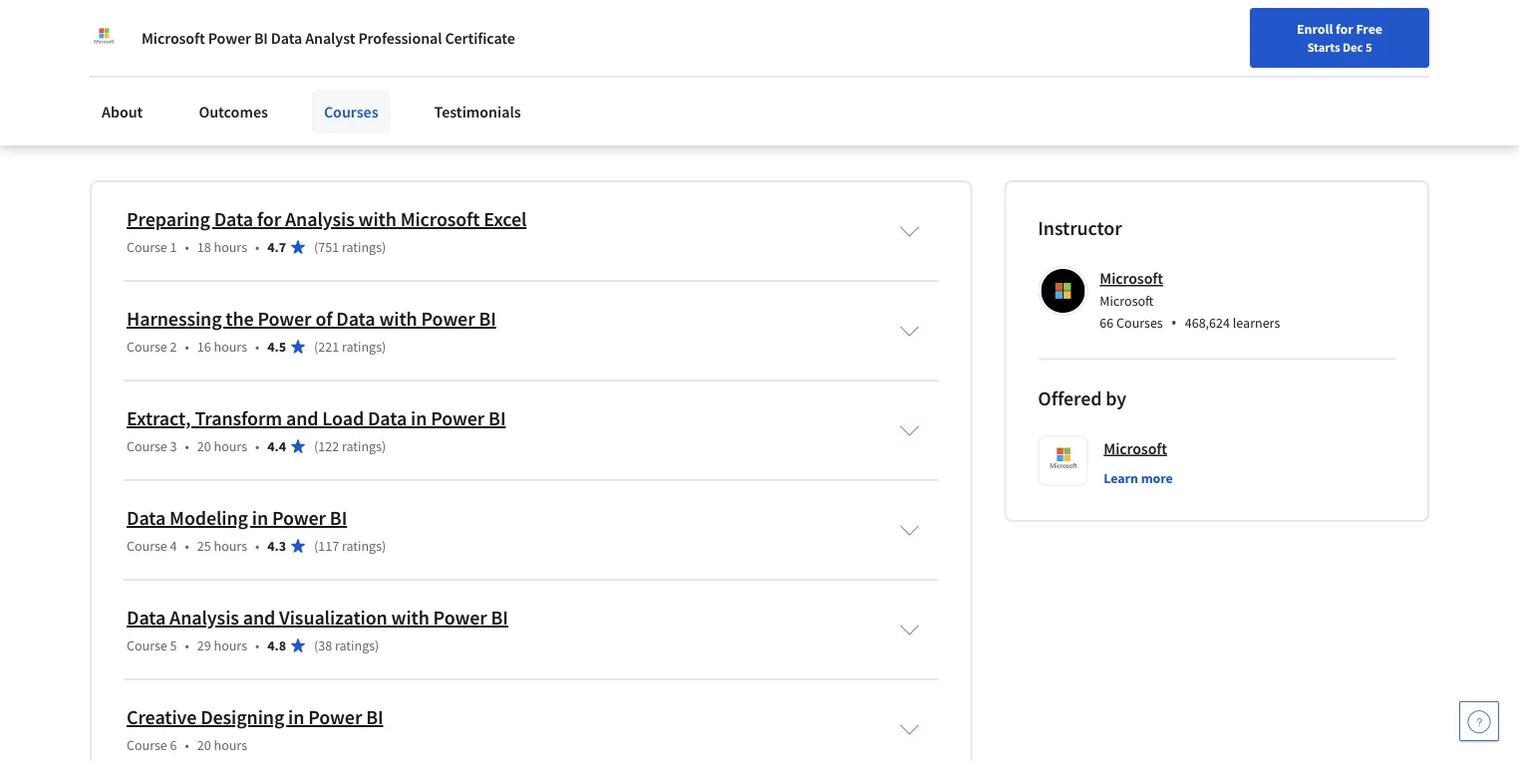 Task type: vqa. For each thing, say whether or not it's contained in the screenshot.


Task type: locate. For each thing, give the bounding box(es) containing it.
on right rely
[[619, 91, 637, 111]]

5 hours from the top
[[214, 637, 247, 655]]

( for load
[[314, 438, 318, 456]]

the left "field,"
[[693, 115, 715, 135]]

1 hours from the top
[[214, 238, 247, 256]]

ratings right 38
[[335, 637, 375, 655]]

discount
[[479, 51, 539, 71]]

( for of
[[314, 338, 318, 356]]

1 vertical spatial analysis
[[170, 606, 239, 631]]

122
[[318, 438, 339, 456]]

1 horizontal spatial by
[[1106, 386, 1127, 411]]

0 horizontal spatial by
[[791, 115, 807, 135]]

hours for data
[[214, 238, 247, 256]]

) right 221
[[382, 338, 386, 356]]

0 vertical spatial on
[[619, 91, 637, 111]]

in right the tool
[[678, 115, 690, 135]]

1 horizontal spatial courses
[[1117, 314, 1163, 332]]

4.4
[[268, 438, 286, 456]]

course left 3
[[127, 438, 167, 456]]

) right 122
[[382, 438, 386, 456]]

1 vertical spatial 5
[[170, 637, 177, 655]]

read
[[90, 128, 124, 147]]

course for data analysis and visualization with power bi
[[127, 637, 167, 655]]

ratings right 221
[[342, 338, 382, 356]]

leading
[[256, 115, 305, 135]]

2 20 from the top
[[197, 737, 211, 755]]

3 hours from the top
[[214, 438, 247, 456]]

4.7
[[268, 238, 286, 256]]

learners
[[90, 51, 151, 71]]

4.8
[[268, 637, 286, 655]]

( 751 ratings )
[[314, 238, 386, 256]]

) right 751
[[382, 238, 386, 256]]

of right 97%
[[842, 115, 855, 135]]

to inside business intelligence analysts are highly sought after as more organizations rely on data-driven decision-making. microsoft power bi is the leading data analytics, business intelligence, and reporting tool in the field, used by 97% of fortune 500 companies to make decisions based on data-driven insights and analytics.
[[248, 139, 262, 158]]

and down organizations
[[553, 115, 579, 135]]

( down harnessing the power of data with power bi
[[314, 338, 318, 356]]

ratings
[[342, 238, 382, 256], [342, 338, 382, 356], [342, 438, 382, 456], [342, 537, 382, 555], [335, 637, 375, 655]]

pl-
[[682, 51, 704, 71]]

learners
[[1233, 314, 1281, 332]]

2 horizontal spatial more
[[1141, 470, 1173, 488]]

None search field
[[284, 12, 673, 52]]

1 vertical spatial driven
[[470, 139, 512, 158]]

enroll for free starts dec 5
[[1297, 20, 1383, 55]]

6 course from the top
[[127, 737, 167, 755]]

more for read more
[[128, 128, 165, 147]]

driven down the pl-
[[675, 91, 717, 111]]

learn more
[[1104, 470, 1173, 488]]

data
[[271, 28, 302, 48], [214, 207, 253, 232], [336, 307, 376, 332], [368, 406, 407, 431], [127, 506, 166, 531], [127, 606, 166, 631]]

analysis up '29'
[[170, 606, 239, 631]]

data modeling in power bi link
[[127, 506, 347, 531]]

course 2 • 16 hours •
[[127, 338, 260, 356]]

• left '29'
[[185, 637, 189, 655]]

course left 1
[[127, 238, 167, 256]]

0 horizontal spatial more
[[128, 128, 165, 147]]

0 vertical spatial 5
[[1366, 39, 1373, 55]]

microsoft link up the learn more
[[1104, 436, 1168, 461]]

1 course from the top
[[127, 238, 167, 256]]

1 horizontal spatial for
[[1336, 20, 1354, 38]]

data- up the tool
[[640, 91, 675, 111]]

0 vertical spatial courses
[[324, 102, 379, 122]]

making.
[[781, 91, 835, 111]]

• right 6
[[185, 737, 189, 755]]

0 horizontal spatial courses
[[324, 102, 379, 122]]

2 course from the top
[[127, 338, 167, 356]]

20 right 3
[[197, 438, 211, 456]]

0 horizontal spatial to
[[248, 139, 262, 158]]

business
[[90, 91, 148, 111]]

and down reporting
[[570, 139, 596, 158]]

by right offered
[[1106, 386, 1127, 411]]

0 horizontal spatial of
[[315, 307, 332, 332]]

0 vertical spatial analysis
[[285, 207, 355, 232]]

468,624
[[1185, 314, 1231, 332]]

microsoft image up business
[[90, 24, 118, 52]]

( for analysis
[[314, 238, 318, 256]]

1 vertical spatial 20
[[197, 737, 211, 755]]

1 horizontal spatial of
[[842, 115, 855, 135]]

1 horizontal spatial analysis
[[285, 207, 355, 232]]

about link
[[90, 90, 155, 134]]

load
[[322, 406, 364, 431]]

courses link
[[312, 90, 390, 134]]

the
[[655, 51, 678, 71], [230, 115, 252, 135], [693, 115, 715, 135], [226, 307, 254, 332]]

power
[[208, 28, 251, 48], [155, 115, 197, 135], [258, 307, 312, 332], [421, 307, 475, 332], [431, 406, 485, 431], [272, 506, 326, 531], [433, 606, 487, 631], [308, 705, 362, 730]]

microsoft link for instructor
[[1100, 269, 1164, 289]]

1 vertical spatial on
[[415, 139, 432, 158]]

1 vertical spatial of
[[315, 307, 332, 332]]

driven down intelligence,
[[470, 139, 512, 158]]

tool
[[648, 115, 674, 135]]

driven
[[675, 91, 717, 111], [470, 139, 512, 158]]

data up the ( 221 ratings )
[[336, 307, 376, 332]]

sought
[[359, 91, 405, 111]]

2 ( from the top
[[314, 338, 318, 356]]

1 vertical spatial microsoft link
[[1104, 436, 1168, 461]]

outcomes
[[199, 102, 268, 122]]

20
[[197, 438, 211, 456], [197, 737, 211, 755]]

25
[[197, 537, 211, 555]]

38
[[318, 637, 332, 655]]

2 hours from the top
[[214, 338, 247, 356]]

1 horizontal spatial 5
[[1366, 39, 1373, 55]]

ratings right 122
[[342, 438, 382, 456]]

( down preparing  data for analysis with microsoft excel link
[[314, 238, 318, 256]]

learn more button
[[1104, 469, 1173, 489]]

course left 6
[[127, 737, 167, 755]]

( down data analysis and visualization with power bi
[[314, 637, 318, 655]]

creative designing in power bi course 6 • 20 hours
[[127, 705, 383, 755]]

) for microsoft
[[382, 238, 386, 256]]

course for preparing  data for analysis with microsoft excel
[[127, 238, 167, 256]]

( right the 4.3
[[314, 537, 318, 555]]

1 horizontal spatial more
[[460, 91, 495, 111]]

• right 1
[[185, 238, 189, 256]]

field,
[[719, 115, 752, 135]]

0 vertical spatial for
[[1336, 20, 1354, 38]]

in right load
[[411, 406, 427, 431]]

complete
[[188, 51, 253, 71]]

data
[[308, 115, 338, 135]]

5 left '29'
[[170, 637, 177, 655]]

4 course from the top
[[127, 537, 167, 555]]

hours right 25 at bottom
[[214, 537, 247, 555]]

more
[[460, 91, 495, 111], [128, 128, 165, 147], [1141, 470, 1173, 488]]

for up 4.7
[[257, 207, 281, 232]]

0 horizontal spatial driven
[[470, 139, 512, 158]]

221
[[318, 338, 339, 356]]

for up dec
[[1336, 20, 1354, 38]]

4 ( from the top
[[314, 537, 318, 555]]

• inside microsoft microsoft 66 courses • 468,624 learners
[[1171, 312, 1177, 333]]

0 vertical spatial by
[[791, 115, 807, 135]]

2 vertical spatial more
[[1141, 470, 1173, 488]]

course left '29'
[[127, 637, 167, 655]]

testimonials link
[[422, 90, 533, 134]]

on down business
[[415, 139, 432, 158]]

by down making.
[[791, 115, 807, 135]]

as
[[442, 91, 457, 111]]

by inside business intelligence analysts are highly sought after as more organizations rely on data-driven decision-making. microsoft power bi is the leading data analytics, business intelligence, and reporting tool in the field, used by 97% of fortune 500 companies to make decisions based on data-driven insights and analytics.
[[791, 115, 807, 135]]

( 117 ratings )
[[314, 537, 386, 555]]

1 vertical spatial with
[[379, 307, 417, 332]]

this
[[257, 51, 283, 71]]

0 vertical spatial data-
[[640, 91, 675, 111]]

transform
[[195, 406, 282, 431]]

hours for modeling
[[214, 537, 247, 555]]

0 vertical spatial to
[[603, 51, 618, 71]]

more inside button
[[1141, 470, 1173, 488]]

0 horizontal spatial for
[[257, 207, 281, 232]]

harnessing the power of data with power bi link
[[127, 307, 496, 332]]

will
[[350, 51, 376, 71]]

receive
[[380, 51, 430, 71]]

preparing  data for analysis with microsoft excel link
[[127, 207, 527, 232]]

to left the 'make'
[[248, 139, 262, 158]]

• left 468,624
[[1171, 312, 1177, 333]]

creative
[[127, 705, 197, 730]]

microsoft microsoft 66 courses • 468,624 learners
[[1100, 269, 1281, 333]]

course inside "creative designing in power bi course 6 • 20 hours"
[[127, 737, 167, 755]]

based
[[371, 139, 411, 158]]

hours for analysis
[[214, 637, 247, 655]]

5
[[1366, 39, 1373, 55], [170, 637, 177, 655]]

on
[[619, 91, 637, 111], [415, 139, 432, 158]]

5 ( from the top
[[314, 637, 318, 655]]

learn
[[1104, 470, 1139, 488]]

1 vertical spatial by
[[1106, 386, 1127, 411]]

2 vertical spatial with
[[391, 606, 430, 631]]

hours down designing
[[214, 737, 247, 755]]

with for visualization
[[391, 606, 430, 631]]

of up 221
[[315, 307, 332, 332]]

3 course from the top
[[127, 438, 167, 456]]

course for data modeling in power bi
[[127, 537, 167, 555]]

and up 4.8
[[243, 606, 275, 631]]

ratings for power
[[342, 537, 382, 555]]

hours down transform
[[214, 438, 247, 456]]

courses inside microsoft microsoft 66 courses • 468,624 learners
[[1117, 314, 1163, 332]]

with up ( 751 ratings )
[[359, 207, 397, 232]]

• inside "creative designing in power bi course 6 • 20 hours"
[[185, 737, 189, 755]]

data up course 1 • 18 hours •
[[214, 207, 253, 232]]

5 course from the top
[[127, 637, 167, 655]]

analytics,
[[341, 115, 405, 135]]

a
[[433, 51, 442, 71]]

microsoft image down instructor
[[1041, 269, 1085, 313]]

with
[[359, 207, 397, 232], [379, 307, 417, 332], [391, 606, 430, 631]]

1 ( from the top
[[314, 238, 318, 256]]

designing
[[201, 705, 284, 730]]

with right the 'visualization'
[[391, 606, 430, 631]]

menu item
[[1101, 20, 1230, 85]]

50%
[[445, 51, 475, 71]]

ratings right 751
[[342, 238, 382, 256]]

1 vertical spatial courses
[[1117, 314, 1163, 332]]

• right 2
[[185, 338, 189, 356]]

in inside "creative designing in power bi course 6 • 20 hours"
[[288, 705, 304, 730]]

0 vertical spatial of
[[842, 115, 855, 135]]

0 vertical spatial microsoft image
[[90, 24, 118, 52]]

0 vertical spatial with
[[359, 207, 397, 232]]

1 vertical spatial data-
[[435, 139, 470, 158]]

microsoft image
[[90, 24, 118, 52], [1041, 269, 1085, 313]]

1 horizontal spatial to
[[603, 51, 618, 71]]

microsoft link up 66
[[1100, 269, 1164, 289]]

data up this
[[271, 28, 302, 48]]

3 ( from the top
[[314, 438, 318, 456]]

excel
[[484, 207, 527, 232]]

1 vertical spatial more
[[128, 128, 165, 147]]

more inside button
[[128, 128, 165, 147]]

hours right 18
[[214, 238, 247, 256]]

offered by
[[1038, 386, 1127, 411]]

5 right dec
[[1366, 39, 1373, 55]]

4 hours from the top
[[214, 537, 247, 555]]

course left 4
[[127, 537, 167, 555]]

1 horizontal spatial driven
[[675, 91, 717, 111]]

) right 38
[[375, 637, 379, 655]]

hours right '29'
[[214, 637, 247, 655]]

• left the 4.4
[[255, 438, 260, 456]]

1 vertical spatial to
[[248, 139, 262, 158]]

reporting
[[582, 115, 645, 135]]

data-
[[640, 91, 675, 111], [435, 139, 470, 158]]

0 vertical spatial microsoft link
[[1100, 269, 1164, 289]]

testimonials
[[434, 102, 521, 122]]

data- down business
[[435, 139, 470, 158]]

0 vertical spatial 20
[[197, 438, 211, 456]]

analysis up 751
[[285, 207, 355, 232]]

course left 2
[[127, 338, 167, 356]]

20 right 6
[[197, 737, 211, 755]]

course 4 • 25 hours •
[[127, 537, 260, 555]]

in right designing
[[288, 705, 304, 730]]

6
[[170, 737, 177, 755]]

29
[[197, 637, 211, 655]]

ratings right 117
[[342, 537, 382, 555]]

read more
[[90, 128, 165, 147]]

hours right 16
[[214, 338, 247, 356]]

1 vertical spatial for
[[257, 207, 281, 232]]

4.3
[[268, 537, 286, 555]]

( 38 ratings )
[[314, 637, 379, 655]]

(
[[314, 238, 318, 256], [314, 338, 318, 356], [314, 438, 318, 456], [314, 537, 318, 555], [314, 637, 318, 655]]

the right is
[[230, 115, 252, 135]]

preparing
[[127, 207, 210, 232]]

0 vertical spatial more
[[460, 91, 495, 111]]

6 hours from the top
[[214, 737, 247, 755]]

with up the ( 221 ratings )
[[379, 307, 417, 332]]

1 horizontal spatial data-
[[640, 91, 675, 111]]

course
[[127, 238, 167, 256], [127, 338, 167, 356], [127, 438, 167, 456], [127, 537, 167, 555], [127, 637, 167, 655], [127, 737, 167, 755]]

free
[[1357, 20, 1383, 38]]

( down extract, transform and load data in power bi
[[314, 438, 318, 456]]

1 vertical spatial microsoft image
[[1041, 269, 1085, 313]]

ratings for analysis
[[342, 238, 382, 256]]

0 horizontal spatial 5
[[170, 637, 177, 655]]

to left take
[[603, 51, 618, 71]]

of
[[842, 115, 855, 135], [315, 307, 332, 332]]

dec
[[1343, 39, 1364, 55]]



Task type: describe. For each thing, give the bounding box(es) containing it.
• right 3
[[185, 438, 189, 456]]

• left "4.5"
[[255, 338, 260, 356]]

harnessing
[[127, 307, 222, 332]]

hours inside "creative designing in power bi course 6 • 20 hours"
[[214, 737, 247, 755]]

power inside business intelligence analysts are highly sought after as more organizations rely on data-driven decision-making. microsoft power bi is the leading data analytics, business intelligence, and reporting tool in the field, used by 97% of fortune 500 companies to make decisions based on data-driven insights and analytics.
[[155, 115, 197, 135]]

bi inside business intelligence analysts are highly sought after as more organizations rely on data-driven decision-making. microsoft power bi is the leading data analytics, business intelligence, and reporting tool in the field, used by 97% of fortune 500 companies to make decisions based on data-driven insights and analytics.
[[200, 115, 213, 135]]

data analysis and visualization with power bi link
[[127, 606, 508, 631]]

ratings for visualization
[[335, 637, 375, 655]]

for inside enroll for free starts dec 5
[[1336, 20, 1354, 38]]

16
[[197, 338, 211, 356]]

20 inside "creative designing in power bi course 6 • 20 hours"
[[197, 737, 211, 755]]

make
[[265, 139, 302, 158]]

exam.
[[824, 51, 867, 71]]

0 horizontal spatial microsoft image
[[90, 24, 118, 52]]

hours for the
[[214, 338, 247, 356]]

course for harnessing the power of data with power bi
[[127, 338, 167, 356]]

1 20 from the top
[[197, 438, 211, 456]]

500
[[145, 139, 169, 158]]

( 221 ratings )
[[314, 338, 386, 356]]

97%
[[810, 115, 839, 135]]

is
[[217, 115, 227, 135]]

data right load
[[368, 406, 407, 431]]

help center image
[[1468, 710, 1492, 734]]

certification
[[732, 51, 821, 71]]

and up the 4.4
[[286, 406, 319, 431]]

more for learn more
[[1141, 470, 1173, 488]]

4.5
[[268, 338, 286, 356]]

ratings for load
[[342, 438, 382, 456]]

18
[[197, 238, 211, 256]]

course 1 • 18 hours •
[[127, 238, 260, 256]]

starts
[[1308, 39, 1341, 55]]

organizations
[[498, 91, 588, 111]]

enroll
[[1297, 20, 1334, 38]]

program
[[287, 51, 347, 71]]

1 horizontal spatial microsoft image
[[1041, 269, 1085, 313]]

in up the 4.3
[[252, 506, 268, 531]]

show notifications image
[[1251, 25, 1274, 49]]

the left the pl-
[[655, 51, 678, 71]]

business
[[408, 115, 466, 135]]

data up course 5 • 29 hours •
[[127, 606, 166, 631]]

used
[[755, 115, 787, 135]]

0 horizontal spatial data-
[[435, 139, 470, 158]]

analysts
[[232, 91, 287, 111]]

5 inside enroll for free starts dec 5
[[1366, 39, 1373, 55]]

• left the 4.3
[[255, 537, 260, 555]]

more inside business intelligence analysts are highly sought after as more organizations rely on data-driven decision-making. microsoft power bi is the leading data analytics, business intelligence, and reporting tool in the field, used by 97% of fortune 500 companies to make decisions based on data-driven insights and analytics.
[[460, 91, 495, 111]]

analyst
[[305, 28, 355, 48]]

decision-
[[720, 91, 781, 111]]

( for power
[[314, 537, 318, 555]]

• right 4
[[185, 537, 189, 555]]

0 horizontal spatial analysis
[[170, 606, 239, 631]]

course for extract, transform and load data in power bi
[[127, 438, 167, 456]]

course 3 • 20 hours •
[[127, 438, 260, 456]]

data up course 4 • 25 hours •
[[127, 506, 166, 531]]

professional
[[358, 28, 442, 48]]

• left 4.7
[[255, 238, 260, 256]]

data modeling in power bi
[[127, 506, 347, 531]]

microsoft link for offered by
[[1104, 436, 1168, 461]]

certificate
[[445, 28, 515, 48]]

data analysis and visualization with power bi
[[127, 606, 508, 631]]

3
[[170, 438, 177, 456]]

about
[[102, 102, 143, 122]]

• left 4.8
[[255, 637, 260, 655]]

after
[[408, 91, 439, 111]]

0 vertical spatial driven
[[675, 91, 717, 111]]

coursera image
[[24, 16, 151, 48]]

instructor
[[1038, 216, 1122, 241]]

read more button
[[90, 127, 165, 148]]

preparing  data for analysis with microsoft excel
[[127, 207, 527, 232]]

power inside "creative designing in power bi course 6 • 20 hours"
[[308, 705, 362, 730]]

fortune
[[90, 139, 142, 158]]

( for visualization
[[314, 637, 318, 655]]

with for analysis
[[359, 207, 397, 232]]

extract, transform and load data in power bi
[[127, 406, 506, 431]]

modeling
[[170, 506, 248, 531]]

intelligence,
[[469, 115, 550, 135]]

in inside business intelligence analysts are highly sought after as more organizations rely on data-driven decision-making. microsoft power bi is the leading data analytics, business intelligence, and reporting tool in the field, used by 97% of fortune 500 companies to make decisions based on data-driven insights and analytics.
[[678, 115, 690, 135]]

) for in
[[382, 438, 386, 456]]

offered
[[1038, 386, 1102, 411]]

who
[[155, 51, 185, 71]]

microsoft power bi data analyst professional certificate
[[142, 28, 515, 48]]

microsoft inside business intelligence analysts are highly sought after as more organizations rely on data-driven decision-making. microsoft power bi is the leading data analytics, business intelligence, and reporting tool in the field, used by 97% of fortune 500 companies to make decisions based on data-driven insights and analytics.
[[90, 115, 151, 135]]

bi inside "creative designing in power bi course 6 • 20 hours"
[[366, 705, 383, 730]]

) for with
[[382, 338, 386, 356]]

1
[[170, 238, 177, 256]]

companies
[[172, 139, 245, 158]]

2
[[170, 338, 177, 356]]

117
[[318, 537, 339, 555]]

highly
[[315, 91, 355, 111]]

are
[[290, 91, 311, 111]]

visualization
[[279, 606, 388, 631]]

harnessing the power of data with power bi
[[127, 307, 496, 332]]

4
[[170, 537, 177, 555]]

0 horizontal spatial on
[[415, 139, 432, 158]]

) right 117
[[382, 537, 386, 555]]

66
[[1100, 314, 1114, 332]]

of inside business intelligence analysts are highly sought after as more organizations rely on data-driven decision-making. microsoft power bi is the leading data analytics, business intelligence, and reporting tool in the field, used by 97% of fortune 500 companies to make decisions based on data-driven insights and analytics.
[[842, 115, 855, 135]]

the up course 2 • 16 hours •
[[226, 307, 254, 332]]

extract,
[[127, 406, 191, 431]]

extract, transform and load data in power bi link
[[127, 406, 506, 431]]

hours for transform
[[214, 438, 247, 456]]

300
[[704, 51, 729, 71]]

ratings for of
[[342, 338, 382, 356]]

business intelligence analysts are highly sought after as more organizations rely on data-driven decision-making. microsoft power bi is the leading data analytics, business intelligence, and reporting tool in the field, used by 97% of fortune 500 companies to make decisions based on data-driven insights and analytics.
[[90, 91, 859, 158]]

decisions
[[305, 139, 368, 158]]

analytics.
[[599, 139, 663, 158]]

) for power
[[375, 637, 379, 655]]

1 horizontal spatial on
[[619, 91, 637, 111]]

course 5 • 29 hours •
[[127, 637, 260, 655]]



